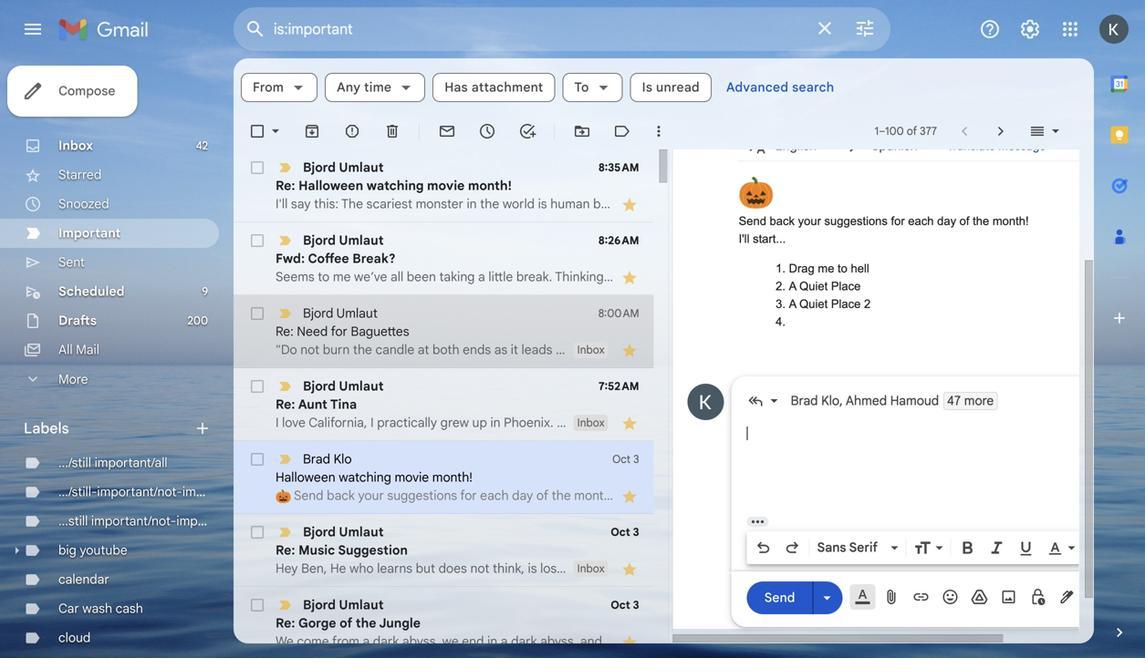 Task type: vqa. For each thing, say whether or not it's contained in the screenshot.
Love,
no



Task type: describe. For each thing, give the bounding box(es) containing it.
labels image
[[613, 122, 631, 141]]

search
[[792, 79, 834, 95]]

wo
[[1129, 415, 1145, 431]]

i
[[1095, 415, 1098, 431]]

.../still important/all link
[[58, 455, 167, 471]]

send back your suggestions for each day of the month! i'll start...
[[739, 214, 1029, 246]]

umlaut for 2nd row
[[339, 233, 384, 249]]

bjord umlaut for important mainly because you often read messages with this label. switch for re: aunt tina
[[303, 379, 384, 395]]

insert signature image
[[1058, 588, 1076, 607]]

settings image
[[1019, 18, 1041, 40]]

undo ‪(⌘z)‬ image
[[754, 539, 772, 557]]

0 vertical spatial month!
[[468, 178, 512, 194]]

inbox for re: need for baguettes
[[577, 344, 605, 357]]

brad klo
[[303, 452, 352, 468]]

for inside row
[[331, 324, 347, 340]]

calendar link
[[58, 572, 109, 588]]

toggle confidential mode image
[[1029, 588, 1047, 607]]

377
[[920, 125, 937, 138]]

advanced search options image
[[847, 10, 883, 47]]

2 quiet from the top
[[799, 297, 828, 311]]

show trimmed content image
[[747, 517, 769, 527]]

is unread button
[[630, 73, 712, 102]]

important/all
[[94, 455, 167, 471]]

re: halloween watching movie month!
[[276, 178, 512, 194]]

sans
[[817, 540, 846, 556]]

umlaut for 6th row from the top
[[339, 525, 384, 541]]

Search mail text field
[[274, 20, 803, 38]]

,
[[839, 393, 843, 409]]

bjord for 1st row
[[303, 160, 336, 176]]

hell
[[851, 262, 869, 276]]

1 vertical spatial watching
[[339, 470, 391, 486]]

advanced search button
[[719, 71, 842, 104]]

100
[[885, 125, 904, 138]]

brad klo , ahmed hamoud 47 more
[[791, 393, 994, 409]]

klo for brad klo
[[334, 452, 352, 468]]

umlaut for 1st row
[[339, 160, 384, 176]]

send button
[[747, 582, 813, 615]]

bjord for fourth row
[[303, 379, 336, 395]]

me
[[818, 262, 834, 276]]

to
[[838, 262, 847, 276]]

umlaut for 7th row
[[339, 598, 384, 614]]

6 row from the top
[[234, 515, 654, 588]]

brad for brad klo , ahmed hamoud 47 more
[[791, 393, 818, 409]]

bjord for 6th row from the top
[[303, 525, 336, 541]]

aunt
[[298, 397, 327, 413]]

brad for brad klo
[[303, 452, 330, 468]]

important/not- for ...still
[[91, 514, 176, 530]]

47
[[947, 393, 961, 409]]

important/not- for .../still-
[[97, 484, 182, 500]]

more
[[964, 393, 994, 409]]

important mainly because you often read messages with this label. switch for re: aunt tina
[[276, 378, 294, 396]]

compose
[[58, 83, 115, 99]]

bold ‪(⌘b)‬ image
[[959, 539, 977, 557]]

2 row from the top
[[234, 223, 654, 296]]

2 vertical spatial month!
[[432, 470, 473, 486]]

sans serif
[[817, 540, 878, 556]]

0 vertical spatial halloween
[[298, 178, 363, 194]]

oct for halloween watching movie month!
[[612, 453, 630, 467]]

to
[[574, 79, 589, 95]]

oct 3 for halloween watching movie month!
[[612, 453, 639, 467]]

important according to google magic. switch for halloween watching movie month!
[[276, 451, 294, 469]]

9
[[202, 285, 208, 299]]

bjord umlaut for important according to google magic. switch related to fwd: coffee break?
[[303, 233, 384, 249]]

bjord for 5th row from the bottom of the page
[[303, 306, 333, 322]]

1 vertical spatial 3
[[633, 526, 639, 540]]

halloween watching movie month!
[[276, 470, 473, 486]]

tina
[[330, 397, 357, 413]]

42
[[196, 139, 208, 153]]

2 place from the top
[[831, 297, 861, 311]]

spanish
[[871, 138, 918, 154]]

starred
[[58, 167, 101, 183]]

1 important mainly because you often read messages with this label. switch from the top
[[276, 159, 294, 177]]

.../still-important/not-important link
[[58, 484, 239, 500]]

labels heading
[[24, 420, 193, 438]]

redo ‪(⌘y)‬ image
[[783, 539, 802, 557]]

each
[[908, 214, 934, 228]]

re: music suggestion
[[276, 543, 408, 559]]

re: gorge of the jungle
[[276, 616, 421, 632]]

italic ‪(⌘i)‬ image
[[988, 539, 1006, 557]]

of inside send back your suggestions for each day of the month! i'll start...
[[960, 214, 969, 228]]

8:00 am
[[598, 307, 639, 321]]

1 a from the top
[[789, 280, 796, 293]]

advanced
[[726, 79, 789, 95]]

bjord umlaut for first important mainly because you often read messages with this label. switch from the top of the page
[[303, 160, 384, 176]]

translate message
[[947, 139, 1046, 153]]

back
[[770, 214, 795, 228]]

has attachment
[[445, 79, 543, 95]]

drag me to hell a quiet place a quiet place 2
[[789, 262, 871, 311]]

add to tasks image
[[518, 122, 536, 141]]

8:26 am
[[598, 234, 639, 248]]

important for ...still important/not-important
[[176, 514, 233, 530]]

important mainly because it was sent directly to you. switch for oct 3
[[276, 597, 294, 615]]

0 vertical spatial movie
[[427, 178, 465, 194]]

bjord umlaut for important mainly because it was sent directly to you. switch corresponding to oct 3
[[303, 598, 384, 614]]

3 for halloween watching movie month!
[[633, 453, 639, 467]]

.../still-important/not-important
[[58, 484, 239, 500]]

...still important/not-important link
[[58, 514, 233, 530]]

1 vertical spatial oct
[[611, 526, 630, 540]]

underline ‪(⌘u)‬ image
[[1017, 540, 1035, 558]]

sans serif option
[[813, 539, 887, 557]]

youtube
[[80, 543, 127, 559]]

...still
[[58, 514, 88, 530]]

inbox link
[[58, 138, 93, 154]]

ahmed
[[846, 393, 887, 409]]

drafts link
[[58, 313, 97, 329]]

serif
[[849, 540, 878, 556]]

attach files image
[[883, 588, 901, 607]]

all
[[58, 342, 73, 358]]

insert emoji ‪(⌘⇧2)‬ image
[[941, 588, 959, 607]]

2
[[864, 297, 871, 311]]

fwd:
[[276, 251, 305, 267]]

🎃 image
[[739, 176, 774, 211]]

is
[[642, 79, 653, 95]]

type of response image
[[747, 392, 765, 411]]

the inside send back your suggestions for each day of the month! i'll start...
[[973, 214, 989, 228]]

support image
[[979, 18, 1001, 40]]

4 row from the top
[[234, 369, 1145, 442]]

re: halloween watching movie month! link
[[276, 177, 614, 213]]

suggestions
[[824, 214, 888, 228]]

gorge
[[298, 616, 336, 632]]

more
[[58, 372, 88, 388]]

bjord for 7th row
[[303, 598, 336, 614]]

umlaut for fourth row
[[339, 379, 384, 395]]

coffee
[[308, 251, 349, 267]]

drag
[[789, 262, 815, 276]]

cash
[[116, 601, 143, 617]]

to button
[[562, 73, 623, 102]]

1
[[875, 125, 879, 138]]

big youtube link
[[58, 543, 127, 559]]

break?
[[352, 251, 396, 267]]

0 horizontal spatial the
[[356, 616, 376, 632]]

all mail link
[[58, 342, 99, 358]]

car
[[58, 601, 79, 617]]



Task type: locate. For each thing, give the bounding box(es) containing it.
re:
[[276, 178, 295, 194], [276, 324, 294, 340], [276, 397, 295, 413], [276, 543, 295, 559], [276, 616, 295, 632]]

umlaut up break? at the left top of page
[[339, 233, 384, 249]]

main content containing has attachment
[[234, 0, 1145, 659]]

insert photo image
[[1000, 588, 1018, 607]]

klo
[[821, 393, 839, 409], [334, 452, 352, 468]]

3 important mainly because you often read messages with this label. switch from the top
[[276, 524, 294, 542]]

klo inside row
[[334, 452, 352, 468]]

None search field
[[234, 7, 890, 51]]

1 vertical spatial month!
[[992, 214, 1029, 228]]

0 vertical spatial important mainly because you often read messages with this label. switch
[[276, 159, 294, 177]]

of for re: gorge of the jungle
[[339, 616, 352, 632]]

5 row from the top
[[234, 442, 654, 515]]

re: for re: halloween watching movie month!
[[276, 178, 295, 194]]

mail
[[76, 342, 99, 358]]

english list box
[[775, 134, 835, 158]]

.../still-
[[58, 484, 97, 500]]

bjord umlaut up "fwd: coffee break?"
[[303, 233, 384, 249]]

insert link ‪(⌘k)‬ image
[[912, 588, 930, 607]]

watching down delete icon
[[367, 178, 424, 194]]

0 vertical spatial send
[[739, 214, 766, 228]]

7 row from the top
[[234, 588, 654, 659]]

re: up fwd:
[[276, 178, 295, 194]]

🎃 image
[[276, 489, 291, 505]]

brad down aunt
[[303, 452, 330, 468]]

gmail image
[[58, 11, 158, 47]]

insert files using drive image
[[970, 588, 989, 607]]

0 vertical spatial a
[[789, 280, 796, 293]]

bjord up coffee
[[303, 233, 336, 249]]

clear search image
[[807, 10, 843, 47]]

umlaut up re: gorge of the jungle
[[339, 598, 384, 614]]

fwd: coffee break? link
[[276, 250, 614, 286]]

5 bjord umlaut from the top
[[303, 525, 384, 541]]

klo for brad klo , ahmed hamoud 47 more
[[821, 393, 839, 409]]

4 bjord umlaut from the top
[[303, 379, 384, 395]]

1 vertical spatial halloween
[[276, 470, 335, 486]]

2 re: from the top
[[276, 324, 294, 340]]

inbox
[[58, 138, 93, 154], [577, 344, 605, 357], [577, 416, 605, 430], [577, 562, 605, 576]]

cloud
[[58, 630, 91, 646]]

.../still
[[58, 455, 91, 471]]

...still important/not-important
[[58, 514, 233, 530]]

2 horizontal spatial of
[[960, 214, 969, 228]]

spanish list box
[[871, 134, 936, 158]]

bjord umlaut up re: music suggestion
[[303, 525, 384, 541]]

7:52 am
[[598, 380, 639, 394]]

important according to google magic. switch up 🎃 icon
[[276, 451, 294, 469]]

row
[[234, 150, 654, 223], [234, 223, 654, 296], [234, 296, 654, 369], [234, 369, 1145, 442], [234, 442, 654, 515], [234, 515, 654, 588], [234, 588, 654, 659]]

formatting options toolbar
[[747, 532, 1145, 565]]

labels
[[24, 420, 69, 438]]

important
[[58, 225, 121, 241]]

important according to google magic. switch
[[276, 232, 294, 250], [276, 451, 294, 469]]

bjord umlaut for important mainly because you often read messages with this label. switch for re: music suggestion
[[303, 525, 384, 541]]

car wash cash
[[58, 601, 143, 617]]

re: left need
[[276, 324, 294, 340]]

movie
[[427, 178, 465, 194], [395, 470, 429, 486]]

bjord
[[303, 160, 336, 176], [303, 233, 336, 249], [303, 306, 333, 322], [303, 379, 336, 395], [303, 525, 336, 541], [303, 598, 336, 614]]

bjord up gorge
[[303, 598, 336, 614]]

0 vertical spatial place
[[831, 280, 861, 293]]

month! inside send back your suggestions for each day of the month! i'll start...
[[992, 214, 1029, 228]]

1 bjord from the top
[[303, 160, 336, 176]]

1 place from the top
[[831, 280, 861, 293]]

re: left gorge
[[276, 616, 295, 632]]

calendar
[[58, 572, 109, 588]]

2 important mainly because it was sent directly to you. switch from the top
[[276, 597, 294, 615]]

bjord umlaut down the 'report spam' image
[[303, 160, 384, 176]]

0 vertical spatial oct 3
[[612, 453, 639, 467]]

re: inside re: halloween watching movie month! link
[[276, 178, 295, 194]]

3 re: from the top
[[276, 397, 295, 413]]

important mainly because you often read messages with this label. switch
[[276, 159, 294, 177], [276, 378, 294, 396], [276, 524, 294, 542]]

5 re: from the top
[[276, 616, 295, 632]]

labels navigation
[[0, 58, 239, 659]]

send inside button
[[764, 590, 795, 606]]

umlaut for 5th row from the bottom of the page
[[336, 306, 378, 322]]

main menu image
[[22, 18, 44, 40]]

0 vertical spatial brad
[[791, 393, 818, 409]]

important mainly because it was sent directly to you. switch down fwd:
[[276, 305, 294, 323]]

bjord umlaut up re: gorge of the jungle
[[303, 598, 384, 614]]

halloween down brad klo
[[276, 470, 335, 486]]

re: for re: music suggestion
[[276, 543, 295, 559]]

place
[[831, 280, 861, 293], [831, 297, 861, 311]]

0 vertical spatial watching
[[367, 178, 424, 194]]

watching
[[367, 178, 424, 194], [339, 470, 391, 486]]

klo left ahmed
[[821, 393, 839, 409]]

2 a from the top
[[789, 297, 796, 311]]

1 100 of 377
[[875, 125, 937, 138]]

0 vertical spatial important/not-
[[97, 484, 182, 500]]

brad left ,
[[791, 393, 818, 409]]

3 for re: gorge of the jungle
[[633, 599, 639, 613]]

brad inside row
[[303, 452, 330, 468]]

older image
[[992, 122, 1010, 141]]

snoozed link
[[58, 196, 109, 212]]

has
[[445, 79, 468, 95]]

important up ...still important/not-important at bottom left
[[182, 484, 239, 500]]

1 vertical spatial important according to google magic. switch
[[276, 451, 294, 469]]

bjord down archive image
[[303, 160, 336, 176]]

of left 377
[[907, 125, 917, 138]]

is unread
[[642, 79, 700, 95]]

send left the more send options icon
[[764, 590, 795, 606]]

oct 3
[[612, 453, 639, 467], [611, 526, 639, 540], [611, 599, 639, 613]]

1 vertical spatial important mainly because you often read messages with this label. switch
[[276, 378, 294, 396]]

1 vertical spatial klo
[[334, 452, 352, 468]]

scheduled link
[[58, 284, 125, 300]]

translate
[[947, 139, 995, 153]]

the right day
[[973, 214, 989, 228]]

the left jungle in the bottom left of the page
[[356, 616, 376, 632]]

your
[[798, 214, 821, 228]]

important/not- down .../still-important/not-important link
[[91, 514, 176, 530]]

send for send
[[764, 590, 795, 606]]

advanced search
[[726, 79, 834, 95]]

compose button
[[7, 66, 137, 117]]

re: inside re: aunt tina i also wo
[[276, 397, 295, 413]]

1 bjord umlaut from the top
[[303, 160, 384, 176]]

main content
[[234, 0, 1145, 659]]

the
[[973, 214, 989, 228], [356, 616, 376, 632]]

scheduled
[[58, 284, 125, 300]]

bjord umlaut up re: need for baguettes
[[303, 306, 378, 322]]

re: for re: need for baguettes
[[276, 324, 294, 340]]

all mail
[[58, 342, 99, 358]]

bjord for 2nd row
[[303, 233, 336, 249]]

0 horizontal spatial brad
[[303, 452, 330, 468]]

watching down brad klo
[[339, 470, 391, 486]]

delete image
[[383, 122, 401, 141]]

halloween down archive image
[[298, 178, 363, 194]]

important/not- up ...still important/not-important link
[[97, 484, 182, 500]]

hamoud
[[890, 393, 939, 409]]

send inside send back your suggestions for each day of the month! i'll start...
[[739, 214, 766, 228]]

more send options image
[[818, 589, 836, 607]]

umlaut up tina
[[339, 379, 384, 395]]

of right gorge
[[339, 616, 352, 632]]

for left the each on the right of page
[[891, 214, 905, 228]]

2 vertical spatial oct 3
[[611, 599, 639, 613]]

search mail image
[[239, 13, 272, 46]]

important mainly because it was sent directly to you. switch for 8:00 am
[[276, 305, 294, 323]]

important/not-
[[97, 484, 182, 500], [91, 514, 176, 530]]

report spam image
[[343, 122, 361, 141]]

bjord up need
[[303, 306, 333, 322]]

1 quiet from the top
[[799, 280, 828, 293]]

2 vertical spatial oct
[[611, 599, 630, 613]]

for inside send back your suggestions for each day of the month! i'll start...
[[891, 214, 905, 228]]

5 bjord from the top
[[303, 525, 336, 541]]

of right day
[[960, 214, 969, 228]]

1 horizontal spatial klo
[[821, 393, 839, 409]]

1 important according to google magic. switch from the top
[[276, 232, 294, 250]]

for right need
[[331, 324, 347, 340]]

umlaut
[[339, 160, 384, 176], [339, 233, 384, 249], [336, 306, 378, 322], [339, 379, 384, 395], [339, 525, 384, 541], [339, 598, 384, 614]]

4 re: from the top
[[276, 543, 295, 559]]

6 bjord from the top
[[303, 598, 336, 614]]

of for 1 100 of 377
[[907, 125, 917, 138]]

klo up the halloween watching movie month!
[[334, 452, 352, 468]]

sent
[[58, 255, 85, 271]]

umlaut up re: need for baguettes
[[336, 306, 378, 322]]

0 vertical spatial klo
[[821, 393, 839, 409]]

2 vertical spatial of
[[339, 616, 352, 632]]

place left 2
[[831, 297, 861, 311]]

0 horizontal spatial klo
[[334, 452, 352, 468]]

1 horizontal spatial for
[[891, 214, 905, 228]]

bjord umlaut for 8:00 am's important mainly because it was sent directly to you. switch
[[303, 306, 378, 322]]

1 vertical spatial important
[[176, 514, 233, 530]]

2 bjord umlaut from the top
[[303, 233, 384, 249]]

row containing brad klo
[[234, 442, 654, 515]]

0 vertical spatial important
[[182, 484, 239, 500]]

1 vertical spatial send
[[764, 590, 795, 606]]

tab list
[[1094, 58, 1145, 593]]

place down to
[[831, 280, 861, 293]]

archive image
[[303, 122, 321, 141]]

1 vertical spatial brad
[[303, 452, 330, 468]]

big
[[58, 543, 76, 559]]

2 bjord from the top
[[303, 233, 336, 249]]

important link
[[58, 225, 121, 241]]

spanish option
[[871, 134, 918, 158]]

important mainly because you often read messages with this label. switch down re: need for baguettes
[[276, 378, 294, 396]]

english option
[[775, 134, 817, 158]]

start...
[[753, 232, 786, 246]]

re: for re: aunt tina i also wo
[[276, 397, 295, 413]]

important mainly because you often read messages with this label. switch for re: music suggestion
[[276, 524, 294, 542]]

drafts
[[58, 313, 97, 329]]

0 vertical spatial the
[[973, 214, 989, 228]]

1 vertical spatial movie
[[395, 470, 429, 486]]

oct 3 for re: gorge of the jungle
[[611, 599, 639, 613]]

also
[[1102, 415, 1125, 431]]

2 vertical spatial important mainly because you often read messages with this label. switch
[[276, 524, 294, 542]]

move to image
[[573, 122, 591, 141]]

halloween
[[298, 178, 363, 194], [276, 470, 335, 486]]

important mainly because you often read messages with this label. switch up fwd:
[[276, 159, 294, 177]]

important mainly because it was sent directly to you. switch
[[276, 305, 294, 323], [276, 597, 294, 615]]

has attachment button
[[433, 73, 555, 102]]

halloween watching movie month! link
[[276, 469, 614, 505]]

english
[[775, 138, 817, 154]]

3
[[633, 453, 639, 467], [633, 526, 639, 540], [633, 599, 639, 613]]

important mainly because it was sent directly to you. switch up re: gorge of the jungle
[[276, 597, 294, 615]]

unread
[[656, 79, 700, 95]]

0 vertical spatial of
[[907, 125, 917, 138]]

3 bjord from the top
[[303, 306, 333, 322]]

important down .../still-important/not-important
[[176, 514, 233, 530]]

1 row from the top
[[234, 150, 654, 223]]

send for send back your suggestions for each day of the month! i'll start...
[[739, 214, 766, 228]]

1 vertical spatial a
[[789, 297, 796, 311]]

umlaut up re: halloween watching movie month!
[[339, 160, 384, 176]]

inbox inside labels navigation
[[58, 138, 93, 154]]

car wash cash link
[[58, 601, 143, 617]]

1 vertical spatial the
[[356, 616, 376, 632]]

0 vertical spatial quiet
[[799, 280, 828, 293]]

re: gorge of the jungle link
[[276, 615, 614, 651]]

4 bjord from the top
[[303, 379, 336, 395]]

send
[[739, 214, 766, 228], [764, 590, 795, 606]]

re: for re: gorge of the jungle
[[276, 616, 295, 632]]

1 horizontal spatial the
[[973, 214, 989, 228]]

8:35 am
[[598, 161, 639, 175]]

big youtube
[[58, 543, 127, 559]]

6 bjord umlaut from the top
[[303, 598, 384, 614]]

inbox for re: music suggestion
[[577, 562, 605, 576]]

0 horizontal spatial for
[[331, 324, 347, 340]]

Message Body text field
[[747, 425, 1143, 503]]

1 re: from the top
[[276, 178, 295, 194]]

1 horizontal spatial brad
[[791, 393, 818, 409]]

1 vertical spatial oct 3
[[611, 526, 639, 540]]

2 important according to google magic. switch from the top
[[276, 451, 294, 469]]

1 vertical spatial place
[[831, 297, 861, 311]]

important according to google magic. switch up fwd:
[[276, 232, 294, 250]]

suggestion
[[338, 543, 408, 559]]

jungle
[[379, 616, 421, 632]]

0 vertical spatial important according to google magic. switch
[[276, 232, 294, 250]]

re: left music
[[276, 543, 295, 559]]

wash
[[82, 601, 112, 617]]

day
[[937, 214, 956, 228]]

0 vertical spatial 3
[[633, 453, 639, 467]]

i'll
[[739, 232, 749, 246]]

snooze image
[[478, 122, 496, 141]]

a
[[789, 280, 796, 293], [789, 297, 796, 311]]

of inside row
[[339, 616, 352, 632]]

bjord up aunt
[[303, 379, 336, 395]]

mark as unread image
[[438, 122, 456, 141]]

1 horizontal spatial of
[[907, 125, 917, 138]]

1 vertical spatial of
[[960, 214, 969, 228]]

cloud link
[[58, 630, 91, 646]]

umlaut up suggestion
[[339, 525, 384, 541]]

important according to google magic. switch for fwd: coffee break?
[[276, 232, 294, 250]]

more image
[[650, 122, 668, 141]]

movie down mark as unread image at the top left
[[427, 178, 465, 194]]

1 vertical spatial important mainly because it was sent directly to you. switch
[[276, 597, 294, 615]]

0 vertical spatial oct
[[612, 453, 630, 467]]

re: inside re: gorge of the jungle link
[[276, 616, 295, 632]]

important mainly because you often read messages with this label. switch down 🎃 icon
[[276, 524, 294, 542]]

important for .../still-important/not-important
[[182, 484, 239, 500]]

3 row from the top
[[234, 296, 654, 369]]

re: left aunt
[[276, 397, 295, 413]]

1 vertical spatial for
[[331, 324, 347, 340]]

2 important mainly because you often read messages with this label. switch from the top
[[276, 378, 294, 396]]

quiet
[[799, 280, 828, 293], [799, 297, 828, 311]]

inbox for re: aunt tina
[[577, 416, 605, 430]]

bjord umlaut up tina
[[303, 379, 384, 395]]

bjord up music
[[303, 525, 336, 541]]

send up i'll
[[739, 214, 766, 228]]

1 important mainly because it was sent directly to you. switch from the top
[[276, 305, 294, 323]]

0 horizontal spatial of
[[339, 616, 352, 632]]

2 vertical spatial 3
[[633, 599, 639, 613]]

music
[[298, 543, 335, 559]]

0 vertical spatial for
[[891, 214, 905, 228]]

more button
[[0, 365, 219, 394]]

1 vertical spatial important/not-
[[91, 514, 176, 530]]

sent link
[[58, 255, 85, 271]]

attachment
[[471, 79, 543, 95]]

movie up suggestion
[[395, 470, 429, 486]]

toggle split pane mode image
[[1028, 122, 1046, 141]]

3 bjord umlaut from the top
[[303, 306, 378, 322]]

1 vertical spatial quiet
[[799, 297, 828, 311]]

oct for re: gorge of the jungle
[[611, 599, 630, 613]]

0 vertical spatial important mainly because it was sent directly to you. switch
[[276, 305, 294, 323]]

oct
[[612, 453, 630, 467], [611, 526, 630, 540], [611, 599, 630, 613]]

starred link
[[58, 167, 101, 183]]

for
[[891, 214, 905, 228], [331, 324, 347, 340]]



